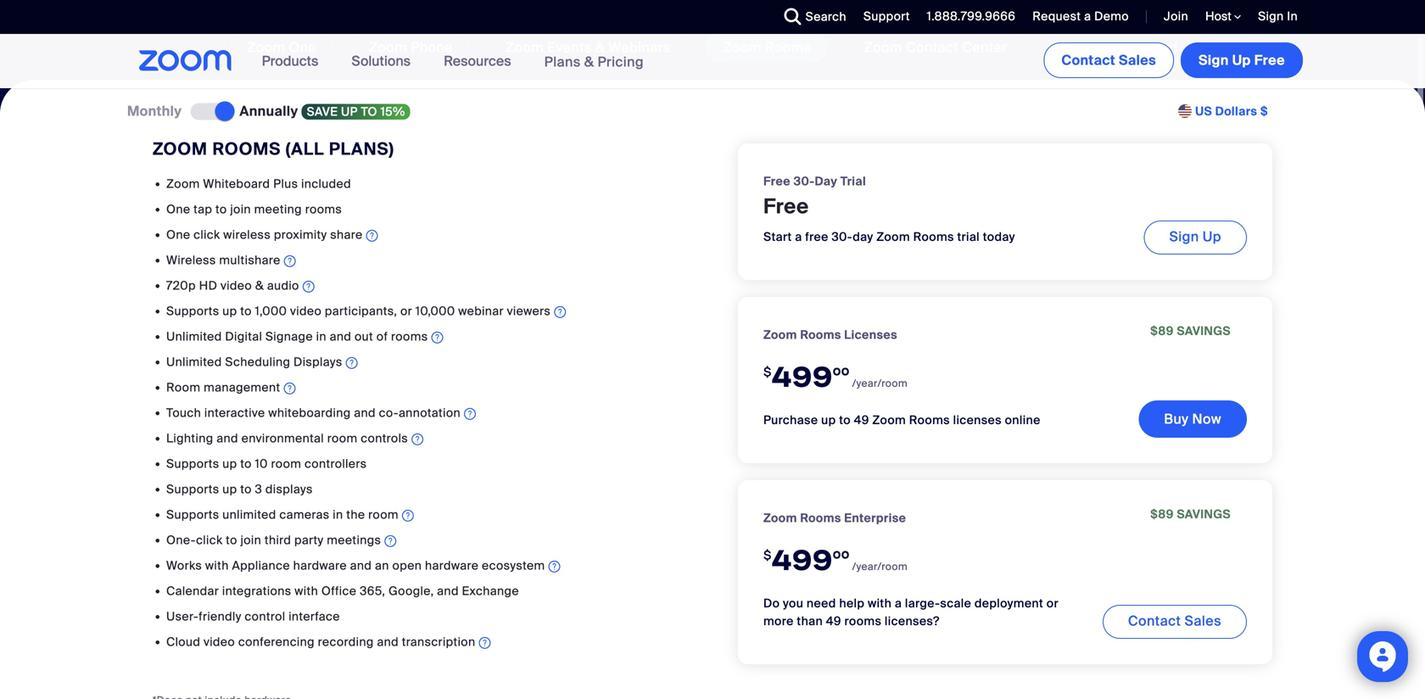 Task type: locate. For each thing, give the bounding box(es) containing it.
$499 per year per room element up large-
[[763, 531, 1103, 585]]

30- right the free
[[832, 229, 853, 245]]

buy now link
[[1139, 400, 1247, 438]]

learn more about one-click to join third party meetings image
[[385, 533, 396, 550]]

to left 10 at the bottom left
[[240, 456, 252, 472]]

learn more about wireless multishare image
[[284, 253, 296, 270]]

2 vertical spatial video
[[204, 634, 235, 650]]

2 horizontal spatial room
[[368, 507, 399, 522]]

trial
[[957, 229, 980, 245]]

unlimited left digital
[[166, 329, 222, 344]]

1 vertical spatial join
[[240, 532, 261, 548]]

2 vertical spatial a
[[895, 595, 902, 611]]

1 vertical spatial /year/room
[[852, 560, 908, 573]]

up for purchase up to 49 zoom rooms licenses online
[[821, 412, 836, 428]]

/year/room up purchase up to 49 zoom rooms licenses online
[[852, 377, 908, 390]]

up inside 'button'
[[1232, 51, 1251, 69]]

3 supports from the top
[[166, 481, 219, 497]]

learn more about touch interactive whiteboarding and co-annotation image
[[464, 405, 476, 422]]

one for one click wireless proximity share
[[166, 227, 190, 242]]

$89 savings for do you need help with a large-scale deployment or more than 49 rooms licenses?
[[1150, 506, 1231, 522]]

1 horizontal spatial hardware
[[425, 558, 479, 573]]

up down 720p hd video & audio
[[222, 303, 237, 319]]

to left 15%
[[361, 104, 377, 120]]

video right hd
[[221, 278, 252, 293]]

zoom events & webinars
[[506, 39, 671, 56]]

plus
[[273, 176, 298, 192]]

30- left the trial
[[794, 173, 815, 189]]

1 vertical spatial 499
[[772, 541, 833, 578]]

and down works with appliance hardware and an open hardware ecosystem application
[[437, 583, 459, 599]]

1 vertical spatial $89
[[1150, 506, 1174, 522]]

& right the plans
[[584, 53, 594, 71]]

whiteboard inside "tabs of zoom services" tab list
[[1102, 39, 1178, 56]]

1 vertical spatial or
[[1047, 595, 1059, 611]]

sign inside 'button'
[[1199, 51, 1229, 69]]

to inside application
[[240, 303, 252, 319]]

0 vertical spatial a
[[1084, 8, 1091, 24]]

whiteboard down demo
[[1102, 39, 1178, 56]]

rooms right of
[[391, 329, 428, 344]]

video down learn more about 720p hd video & audio icon
[[290, 303, 322, 319]]

0 horizontal spatial room
[[271, 456, 301, 472]]

0 vertical spatial 30-
[[794, 173, 815, 189]]

plans & pricing link
[[544, 53, 644, 71], [544, 53, 644, 71]]

499
[[772, 358, 833, 395], [772, 541, 833, 578]]

to for one tap to join meeting rooms
[[215, 201, 227, 217]]

in up displays
[[316, 329, 326, 344]]

0 horizontal spatial with
[[205, 558, 229, 573]]

0 vertical spatial contact sales link
[[1044, 42, 1174, 78]]

1 vertical spatial room
[[271, 456, 301, 472]]

controls
[[361, 430, 408, 446]]

& left audio
[[255, 278, 264, 293]]

zoom rooms (all plans)
[[153, 138, 394, 160]]

0 vertical spatial in
[[316, 329, 326, 344]]

0 vertical spatial 49
[[854, 412, 869, 428]]

2 $89 savings from the top
[[1150, 506, 1231, 522]]

savings for purchase up to 49 zoom rooms licenses online
[[1177, 323, 1231, 339]]

unlimited up room on the left of page
[[166, 354, 222, 370]]

1 $89 savings from the top
[[1150, 323, 1231, 339]]

1.888.799.9666
[[927, 8, 1016, 24]]

annually
[[239, 102, 298, 120]]

0 vertical spatial room
[[327, 430, 358, 446]]

0 vertical spatial free
[[1254, 51, 1285, 69]]

works with appliance hardware and an open hardware ecosystem
[[166, 558, 545, 573]]

events
[[547, 39, 592, 56]]

up
[[341, 104, 358, 120], [222, 303, 237, 319], [821, 412, 836, 428], [222, 456, 237, 472], [222, 481, 237, 497]]

2 $89 from the top
[[1150, 506, 1174, 522]]

1 00 from the top
[[833, 365, 850, 378]]

2 horizontal spatial &
[[595, 39, 605, 56]]

hd
[[199, 278, 217, 293]]

and left an
[[350, 558, 372, 573]]

start a free 30-day zoom rooms trial today
[[763, 229, 1015, 245]]

join inside application
[[240, 532, 261, 548]]

to for supports up to 1,000 video participants, or 10,000 webinar viewers
[[240, 303, 252, 319]]

savings
[[1177, 323, 1231, 339], [1177, 506, 1231, 522]]

to right tap
[[215, 201, 227, 217]]

1 vertical spatial video
[[290, 303, 322, 319]]

interface
[[289, 609, 340, 624]]

one inside "tabs of zoom services" tab list
[[289, 39, 316, 56]]

1 horizontal spatial a
[[895, 595, 902, 611]]

1 horizontal spatial contact
[[1062, 51, 1116, 69]]

0 vertical spatial up
[[1232, 51, 1251, 69]]

zoom phone
[[369, 39, 453, 56]]

1 vertical spatial contact sales link
[[1103, 605, 1247, 639]]

video down friendly
[[204, 634, 235, 650]]

the
[[346, 507, 365, 522]]

and left out in the top left of the page
[[330, 329, 351, 344]]

solutions button
[[352, 34, 418, 88]]

2 $ 499 00 /year/room from the top
[[763, 541, 908, 578]]

with inside application
[[205, 558, 229, 573]]

or right deployment
[[1047, 595, 1059, 611]]

1 hardware from the left
[[293, 558, 347, 573]]

room up controllers
[[327, 430, 358, 446]]

0 vertical spatial or
[[400, 303, 412, 319]]

up inside application
[[222, 303, 237, 319]]

1 $ 499 00 /year/room from the top
[[763, 358, 908, 395]]

a up "licenses?"
[[895, 595, 902, 611]]

499 up you
[[772, 541, 833, 578]]

or inside do you need help with a large-scale deployment or more than 49 rooms licenses?
[[1047, 595, 1059, 611]]

touch interactive whiteboarding and co-annotation
[[166, 405, 461, 421]]

&
[[595, 39, 605, 56], [584, 53, 594, 71], [255, 278, 264, 293]]

49 right purchase
[[854, 412, 869, 428]]

join link
[[1151, 0, 1193, 34], [1164, 8, 1189, 24]]

1 horizontal spatial sales
[[1185, 612, 1222, 630]]

1 savings from the top
[[1177, 323, 1231, 339]]

2 00 from the top
[[833, 548, 850, 561]]

product information navigation
[[249, 34, 657, 89]]

0 horizontal spatial rooms
[[305, 201, 342, 217]]

/year/room up the help
[[852, 560, 908, 573]]

$ 499 00 /year/room down zoom rooms licenses element
[[763, 358, 908, 395]]

& inside product information 'navigation'
[[584, 53, 594, 71]]

1 vertical spatial $499 per year per room element
[[763, 531, 1103, 585]]

1 vertical spatial in
[[333, 507, 343, 522]]

1 horizontal spatial whiteboard
[[1102, 39, 1178, 56]]

0 vertical spatial /year/room
[[852, 377, 908, 390]]

up
[[1232, 51, 1251, 69], [1203, 228, 1222, 245]]

1 horizontal spatial 30-
[[832, 229, 853, 245]]

us dollars $
[[1195, 103, 1268, 119]]

0 horizontal spatial in
[[316, 329, 326, 344]]

$ 499 00 /year/room down 'zoom rooms enterprise' element
[[763, 541, 908, 578]]

$ for purchase up to 49 zoom rooms licenses online
[[763, 363, 772, 379]]

0 vertical spatial $89 savings
[[1150, 323, 1231, 339]]

learn more about 720p hd video & audio image
[[303, 278, 314, 295]]

0 vertical spatial sign
[[1258, 8, 1284, 24]]

0 vertical spatial savings
[[1177, 323, 1231, 339]]

0 horizontal spatial or
[[400, 303, 412, 319]]

supports for supports up to 1,000 video participants, or 10,000 webinar viewers
[[166, 303, 219, 319]]

zoom rooms enterprise
[[763, 510, 906, 526]]

49
[[854, 412, 869, 428], [826, 613, 841, 629]]

unlimited scheduling displays
[[166, 354, 342, 370]]

or left 10,000 at the left of page
[[400, 303, 412, 319]]

in
[[1287, 8, 1298, 24]]

2 vertical spatial sign
[[1169, 228, 1199, 245]]

up right purchase
[[821, 412, 836, 428]]

join down unlimited
[[240, 532, 261, 548]]

up for supports up to 10 room controllers
[[222, 456, 237, 472]]

$ 499 00 /year/room
[[763, 358, 908, 395], [763, 541, 908, 578]]

499 up purchase
[[772, 358, 833, 395]]

4 supports from the top
[[166, 507, 219, 522]]

up up supports up to 3 displays
[[222, 456, 237, 472]]

hardware
[[293, 558, 347, 573], [425, 558, 479, 573]]

hardware down party
[[293, 558, 347, 573]]

up left '3'
[[222, 481, 237, 497]]

rooms up zoom whiteboard plus included
[[212, 138, 281, 160]]

720p hd video & audio application
[[166, 277, 687, 297]]

to left 1,000
[[240, 303, 252, 319]]

0 horizontal spatial whiteboard
[[203, 176, 270, 192]]

whiteboard
[[1102, 39, 1178, 56], [203, 176, 270, 192]]

$499 per year per room element for licenses
[[763, 348, 1139, 402]]

to down unlimited
[[226, 532, 237, 548]]

& right events at the left top of page
[[595, 39, 605, 56]]

user-
[[166, 609, 199, 624]]

in left the
[[333, 507, 343, 522]]

2 vertical spatial free
[[763, 193, 809, 220]]

$499 per year per room element for large-
[[763, 531, 1103, 585]]

0 vertical spatial $ 499 00 /year/room
[[763, 358, 908, 395]]

0 vertical spatial 00
[[833, 365, 850, 378]]

1 horizontal spatial in
[[333, 507, 343, 522]]

click down tap
[[194, 227, 220, 242]]

up for sign up free
[[1232, 51, 1251, 69]]

$
[[1260, 103, 1268, 119], [763, 363, 772, 379], [763, 547, 772, 563]]

one click wireless proximity share
[[166, 227, 363, 242]]

calendar
[[166, 583, 219, 599]]

1 vertical spatial $
[[763, 363, 772, 379]]

2 vertical spatial one
[[166, 227, 190, 242]]

zoom rooms licenses element
[[763, 326, 897, 344]]

to right purchase
[[839, 412, 851, 428]]

to left '3'
[[240, 481, 252, 497]]

rooms left licenses
[[800, 327, 841, 343]]

and down interactive
[[217, 430, 238, 446]]

0 vertical spatial 499
[[772, 358, 833, 395]]

one for one tap to join meeting rooms
[[166, 201, 190, 217]]

$ up "do"
[[763, 547, 772, 563]]

supports for supports unlimited cameras in the room
[[166, 507, 219, 522]]

with right the help
[[868, 595, 892, 611]]

dollars
[[1215, 103, 1257, 119]]

2 supports from the top
[[166, 456, 219, 472]]

room management
[[166, 379, 280, 395]]

1 horizontal spatial room
[[327, 430, 358, 446]]

1 $89 from the top
[[1150, 323, 1174, 339]]

supports up to 10 room controllers
[[166, 456, 367, 472]]

0 vertical spatial unlimited
[[166, 329, 222, 344]]

1 vertical spatial click
[[196, 532, 223, 548]]

1 499 from the top
[[772, 358, 833, 395]]

than
[[797, 613, 823, 629]]

1 $499 per year per room element from the top
[[763, 348, 1139, 402]]

499 for up
[[772, 358, 833, 395]]

1 vertical spatial savings
[[1177, 506, 1231, 522]]

2 /year/room from the top
[[852, 560, 908, 573]]

rooms
[[305, 201, 342, 217], [391, 329, 428, 344], [845, 613, 882, 629]]

tap
[[194, 201, 212, 217]]

unlimited digital signage in and out of rooms application
[[166, 328, 687, 348]]

meeting
[[254, 201, 302, 217]]

wireless
[[223, 227, 271, 242]]

to inside application
[[226, 532, 237, 548]]

whiteboarding
[[268, 405, 351, 421]]

day
[[853, 229, 873, 245]]

720p
[[166, 278, 196, 293]]

0 vertical spatial $499 per year per room element
[[763, 348, 1139, 402]]

sign up link
[[1144, 220, 1247, 254]]

49 down need
[[826, 613, 841, 629]]

zoom for zoom rooms licenses
[[763, 327, 797, 343]]

rooms down the help
[[845, 613, 882, 629]]

phone
[[411, 39, 453, 56]]

1 vertical spatial sales
[[1185, 612, 1222, 630]]

with right works
[[205, 558, 229, 573]]

2 vertical spatial rooms
[[845, 613, 882, 629]]

$499 per year per room element
[[763, 348, 1139, 402], [763, 531, 1103, 585]]

0 vertical spatial whiteboard
[[1102, 39, 1178, 56]]

10,000
[[415, 303, 455, 319]]

$89 savings
[[1150, 323, 1231, 339], [1150, 506, 1231, 522]]

room right 10 at the bottom left
[[271, 456, 301, 472]]

$89 savings for purchase up to 49 zoom rooms licenses online
[[1150, 323, 1231, 339]]

1 horizontal spatial &
[[584, 53, 594, 71]]

0 horizontal spatial sales
[[1119, 51, 1156, 69]]

2 unlimited from the top
[[166, 354, 222, 370]]

free left day
[[763, 173, 791, 189]]

savings for do you need help with a large-scale deployment or more than 49 rooms licenses?
[[1177, 506, 1231, 522]]

free up start
[[763, 193, 809, 220]]

0 vertical spatial sales
[[1119, 51, 1156, 69]]

contact
[[906, 39, 959, 56], [1062, 51, 1116, 69], [1128, 612, 1181, 630]]

one click wireless proximity share application
[[166, 226, 687, 246]]

0 horizontal spatial &
[[255, 278, 264, 293]]

scale
[[940, 595, 971, 611]]

1 vertical spatial whiteboard
[[203, 176, 270, 192]]

now
[[1192, 410, 1222, 428]]

rooms down the search button
[[765, 39, 812, 56]]

1 vertical spatial rooms
[[391, 329, 428, 344]]

0 horizontal spatial up
[[1203, 228, 1222, 245]]

00 down 'zoom rooms enterprise' element
[[833, 548, 850, 561]]

2 horizontal spatial with
[[868, 595, 892, 611]]

0 horizontal spatial contact
[[906, 39, 959, 56]]

management
[[204, 379, 280, 395]]

2 499 from the top
[[772, 541, 833, 578]]

0 horizontal spatial a
[[795, 229, 802, 245]]

join link up 'meetings' navigation
[[1164, 8, 1189, 24]]

$ 499 00 /year/room for licenses
[[763, 358, 908, 395]]

video inside cloud video conferencing recording and transcription application
[[204, 634, 235, 650]]

rooms for zoom rooms
[[765, 39, 812, 56]]

1 horizontal spatial rooms
[[391, 329, 428, 344]]

1 vertical spatial $ 499 00 /year/room
[[763, 541, 908, 578]]

0 vertical spatial one
[[289, 39, 316, 56]]

0 vertical spatial $89
[[1150, 323, 1174, 339]]

to
[[361, 104, 377, 120], [215, 201, 227, 217], [240, 303, 252, 319], [839, 412, 851, 428], [240, 456, 252, 472], [240, 481, 252, 497], [226, 532, 237, 548]]

rooms left licenses at the bottom of page
[[909, 412, 950, 428]]

1 vertical spatial sign
[[1199, 51, 1229, 69]]

0 vertical spatial join
[[230, 201, 251, 217]]

1 unlimited from the top
[[166, 329, 222, 344]]

0 horizontal spatial 49
[[826, 613, 841, 629]]

displays
[[265, 481, 313, 497]]

sign up free button
[[1181, 42, 1303, 78]]

unlimited for unlimited digital signage in and out of rooms
[[166, 329, 222, 344]]

hardware down "one-click to join third party meetings" application
[[425, 558, 479, 573]]

0 vertical spatial video
[[221, 278, 252, 293]]

1 vertical spatial $89 savings
[[1150, 506, 1231, 522]]

0 vertical spatial contact sales
[[1062, 51, 1156, 69]]

whiteboard for zoom whiteboard plus included
[[203, 176, 270, 192]]

works
[[166, 558, 202, 573]]

zoom for zoom phone
[[369, 39, 407, 56]]

00 down zoom rooms licenses element
[[833, 365, 850, 378]]

control
[[245, 609, 285, 624]]

google,
[[389, 583, 434, 599]]

a left demo
[[1084, 8, 1091, 24]]

contact sales link inside 'meetings' navigation
[[1044, 42, 1174, 78]]

one up wireless
[[166, 227, 190, 242]]

help
[[839, 595, 865, 611]]

rooms
[[765, 39, 812, 56], [212, 138, 281, 160], [913, 229, 954, 245], [800, 327, 841, 343], [909, 412, 950, 428], [800, 510, 841, 526]]

with up interface
[[295, 583, 318, 599]]

to for supports up to 10 room controllers
[[240, 456, 252, 472]]

1 vertical spatial 00
[[833, 548, 850, 561]]

room left "learn more about supports unlimited cameras in the room" image
[[368, 507, 399, 522]]

1 vertical spatial 49
[[826, 613, 841, 629]]

join up wireless
[[230, 201, 251, 217]]

banner
[[119, 34, 1306, 89]]

zoom for zoom rooms (all plans)
[[153, 138, 208, 160]]

0 vertical spatial click
[[194, 227, 220, 242]]

2 savings from the top
[[1177, 506, 1231, 522]]

up right save
[[341, 104, 358, 120]]

up for supports up to 1,000 video participants, or 10,000 webinar viewers
[[222, 303, 237, 319]]

0 vertical spatial $
[[1260, 103, 1268, 119]]

supports unlimited cameras in the room application
[[166, 506, 687, 526]]

whiteboard up one tap to join meeting rooms
[[203, 176, 270, 192]]

2 horizontal spatial rooms
[[845, 613, 882, 629]]

click inside application
[[196, 532, 223, 548]]

with
[[205, 558, 229, 573], [295, 583, 318, 599], [868, 595, 892, 611]]

1 vertical spatial a
[[795, 229, 802, 245]]

click up works
[[196, 532, 223, 548]]

interactive
[[204, 405, 265, 421]]

rooms inside "tabs of zoom services" tab list
[[765, 39, 812, 56]]

one up annually save up to 15% on the top left of page
[[289, 39, 316, 56]]

2 horizontal spatial a
[[1084, 8, 1091, 24]]

contact inside 'meetings' navigation
[[1062, 51, 1116, 69]]

rooms down included
[[305, 201, 342, 217]]

1 horizontal spatial or
[[1047, 595, 1059, 611]]

2 vertical spatial $
[[763, 547, 772, 563]]

1 supports from the top
[[166, 303, 219, 319]]

one inside application
[[166, 227, 190, 242]]

$ up purchase
[[763, 363, 772, 379]]

rooms left 'enterprise'
[[800, 510, 841, 526]]

0 horizontal spatial 30-
[[794, 173, 815, 189]]

$499 per year per room element up licenses at the bottom of page
[[763, 348, 1139, 402]]

$ 499 00 /year/room for enterprise
[[763, 541, 908, 578]]

a left the free
[[795, 229, 802, 245]]

zoom for zoom whiteboard
[[1060, 39, 1098, 56]]

touch interactive whiteboarding and co-annotation application
[[166, 405, 687, 424]]

learn more about unlimited scheduling displays image
[[346, 354, 358, 371]]

1 vertical spatial up
[[1203, 228, 1222, 245]]

1 vertical spatial free
[[763, 173, 791, 189]]

to for supports up to 3 displays
[[240, 481, 252, 497]]

zoom for zoom contact center
[[864, 39, 902, 56]]

supports for supports up to 10 room controllers
[[166, 456, 219, 472]]

1 vertical spatial contact sales
[[1128, 612, 1222, 630]]

free down sign in
[[1254, 51, 1285, 69]]

learn more about room management image
[[284, 380, 296, 397]]

sign up
[[1169, 228, 1222, 245]]

1 horizontal spatial up
[[1232, 51, 1251, 69]]

one left tap
[[166, 201, 190, 217]]

click inside application
[[194, 227, 220, 242]]

zoom contact center
[[864, 39, 1007, 56]]

$ right dollars
[[1260, 103, 1268, 119]]

1 vertical spatial unlimited
[[166, 354, 222, 370]]

host
[[1205, 8, 1234, 24]]

2 $499 per year per room element from the top
[[763, 531, 1103, 585]]

learn more about supports unlimited cameras in the room image
[[402, 507, 414, 524]]

1 horizontal spatial 49
[[854, 412, 869, 428]]

1 /year/room from the top
[[852, 377, 908, 390]]

supports for supports up to 3 displays
[[166, 481, 219, 497]]

1 vertical spatial one
[[166, 201, 190, 217]]

0 horizontal spatial hardware
[[293, 558, 347, 573]]



Task type: vqa. For each thing, say whether or not it's contained in the screenshot.
need on the right of page
yes



Task type: describe. For each thing, give the bounding box(es) containing it.
with inside do you need help with a large-scale deployment or more than 49 rooms licenses?
[[868, 595, 892, 611]]

$89 for purchase up to 49 zoom rooms licenses online
[[1150, 323, 1174, 339]]

annotation
[[399, 405, 461, 421]]

webinar
[[458, 303, 504, 319]]

us dollars $ button
[[1195, 103, 1268, 120]]

rooms for zoom rooms enterprise
[[800, 510, 841, 526]]

friendly
[[199, 609, 241, 624]]

video inside 720p hd video & audio application
[[221, 278, 252, 293]]

co-
[[379, 405, 399, 421]]

host button
[[1205, 8, 1241, 25]]

contact inside "tabs of zoom services" tab list
[[906, 39, 959, 56]]

banner containing contact sales
[[119, 34, 1306, 89]]

buy
[[1164, 410, 1189, 428]]

zoom for zoom one
[[247, 39, 285, 56]]

free 30-day trial
[[763, 173, 866, 189]]

meetings navigation
[[1040, 34, 1306, 81]]

large-
[[905, 595, 940, 611]]

lighting
[[166, 430, 213, 446]]

request a demo
[[1033, 8, 1129, 24]]

365,
[[360, 583, 385, 599]]

start
[[763, 229, 792, 245]]

$ inside dropdown button
[[1260, 103, 1268, 119]]

join link left host
[[1151, 0, 1193, 34]]

join for meeting
[[230, 201, 251, 217]]

sign for sign up free
[[1199, 51, 1229, 69]]

or inside supports up to 1,000 video participants, or 10,000 webinar viewers application
[[400, 303, 412, 319]]

supports up to 1,000 video participants, or 10,000 webinar viewers application
[[166, 303, 687, 323]]

plans)
[[329, 138, 394, 160]]

video inside supports up to 1,000 video participants, or 10,000 webinar viewers application
[[290, 303, 322, 319]]

learn more about lighting and environmental room controls image
[[412, 431, 423, 448]]

share
[[330, 227, 363, 242]]

plans
[[544, 53, 581, 71]]

calendar integrations with office 365, google, and exchange
[[166, 583, 519, 599]]

room
[[166, 379, 200, 395]]

support link up zoom contact center
[[864, 8, 910, 24]]

cloud video conferencing recording and transcription application
[[166, 634, 687, 654]]

user-friendly control interface
[[166, 609, 340, 624]]

resources
[[444, 52, 511, 70]]

/year/room for with
[[852, 560, 908, 573]]

free inside 'button'
[[1254, 51, 1285, 69]]

digital
[[225, 329, 262, 344]]

lighting and environmental room controls application
[[166, 430, 687, 450]]

recording
[[318, 634, 374, 650]]

1 horizontal spatial with
[[295, 583, 318, 599]]

supports up to 3 displays
[[166, 481, 313, 497]]

join
[[1164, 8, 1189, 24]]

zoom logo image
[[139, 50, 232, 71]]

up for sign up
[[1203, 228, 1222, 245]]

2 hardware from the left
[[425, 558, 479, 573]]

do
[[763, 595, 780, 611]]

sign for sign in
[[1258, 8, 1284, 24]]

3
[[255, 481, 262, 497]]

cloud
[[166, 634, 200, 650]]

wireless multishare application
[[166, 252, 687, 272]]

zoom for zoom events & webinars
[[506, 39, 544, 56]]

third
[[265, 532, 291, 548]]

0 vertical spatial rooms
[[305, 201, 342, 217]]

a inside do you need help with a large-scale deployment or more than 49 rooms licenses?
[[895, 595, 902, 611]]

today
[[983, 229, 1015, 245]]

controllers
[[305, 456, 367, 472]]

buy now
[[1164, 410, 1222, 428]]

/year/room for zoom
[[852, 377, 908, 390]]

rooms for zoom rooms licenses
[[800, 327, 841, 343]]

lighting and environmental room controls
[[166, 430, 408, 446]]

zoom rooms licenses
[[763, 327, 897, 343]]

720p hd video & audio
[[166, 278, 299, 293]]

included
[[301, 176, 351, 192]]

zoom for zoom rooms enterprise
[[763, 510, 797, 526]]

day
[[815, 173, 837, 189]]

free
[[805, 229, 829, 245]]

free for free 30-day trial
[[763, 173, 791, 189]]

meetings
[[327, 532, 381, 548]]

need
[[807, 595, 836, 611]]

rooms inside do you need help with a large-scale deployment or more than 49 rooms licenses?
[[845, 613, 882, 629]]

sales inside 'meetings' navigation
[[1119, 51, 1156, 69]]

sign for sign up
[[1169, 228, 1199, 245]]

zoom rooms enterprise element
[[763, 509, 906, 527]]

exchange
[[462, 583, 519, 599]]

free 30-day trial element
[[763, 173, 866, 190]]

learn more about one click wireless proximity share image
[[366, 227, 378, 244]]

environmental
[[241, 430, 324, 446]]

deployment
[[975, 595, 1043, 611]]

unlimited for unlimited scheduling displays
[[166, 354, 222, 370]]

whiteboard for zoom whiteboard
[[1102, 39, 1178, 56]]

zoom whiteboard plus included
[[166, 176, 351, 192]]

free for free
[[763, 193, 809, 220]]

zoom one
[[247, 39, 316, 56]]

in for and
[[316, 329, 326, 344]]

to inside annually save up to 15%
[[361, 104, 377, 120]]

& inside "tabs of zoom services" tab list
[[595, 39, 605, 56]]

plans & pricing
[[544, 53, 644, 71]]

1 vertical spatial 30-
[[832, 229, 853, 245]]

click for one-
[[196, 532, 223, 548]]

click for one
[[194, 227, 220, 242]]

proximity
[[274, 227, 327, 242]]

$ for do you need help with a large-scale deployment or more than 49 rooms licenses?
[[763, 547, 772, 563]]

supports up to 1,000 video participants, or 10,000 webinar viewers
[[166, 303, 551, 319]]

demo
[[1094, 8, 1129, 24]]

resources button
[[444, 34, 519, 88]]

learn more about unlimited digital signage in and out of rooms image
[[431, 329, 443, 346]]

you
[[783, 595, 804, 611]]

499 for you
[[772, 541, 833, 578]]

sign in
[[1258, 8, 1298, 24]]

one-
[[166, 532, 196, 548]]

1,000
[[255, 303, 287, 319]]

licenses
[[844, 327, 897, 343]]

2 vertical spatial room
[[368, 507, 399, 522]]

zoom for zoom whiteboard plus included
[[166, 176, 200, 192]]

15%
[[381, 104, 405, 120]]

unlimited scheduling displays application
[[166, 354, 687, 374]]

learn more about cloud video conferencing recording and transcription image
[[479, 634, 491, 651]]

rooms left trial
[[913, 229, 954, 245]]

a for request
[[1084, 8, 1091, 24]]

00 for licenses
[[833, 365, 850, 378]]

& inside application
[[255, 278, 264, 293]]

viewers
[[507, 303, 551, 319]]

in for the
[[333, 507, 343, 522]]

zoom for zoom rooms
[[723, 39, 762, 56]]

49 inside do you need help with a large-scale deployment or more than 49 rooms licenses?
[[826, 613, 841, 629]]

licenses
[[953, 412, 1002, 428]]

support link right search
[[851, 0, 914, 34]]

purchase
[[763, 412, 818, 428]]

contact sales inside 'meetings' navigation
[[1062, 51, 1156, 69]]

and left co-
[[354, 405, 376, 421]]

to for one-click to join third party meetings
[[226, 532, 237, 548]]

learn more about works with appliance hardware and an open hardware ecosystem image
[[548, 558, 560, 575]]

rooms inside application
[[391, 329, 428, 344]]

to for purchase up to 49 zoom rooms licenses online
[[839, 412, 851, 428]]

learn more about supports up to 1,000 video participants, or 10,000 webinar viewers image
[[554, 304, 566, 321]]

wireless
[[166, 252, 216, 268]]

zoom rooms
[[723, 39, 812, 56]]

search button
[[772, 0, 851, 34]]

up for supports up to 3 displays
[[222, 481, 237, 497]]

solutions
[[352, 52, 411, 70]]

2 horizontal spatial contact
[[1128, 612, 1181, 630]]

and right recording
[[377, 634, 399, 650]]

an
[[375, 558, 389, 573]]

rooms for zoom rooms (all plans)
[[212, 138, 281, 160]]

works with appliance hardware and an open hardware ecosystem application
[[166, 557, 687, 577]]

$89 for do you need help with a large-scale deployment or more than 49 rooms licenses?
[[1150, 506, 1174, 522]]

pricing
[[598, 53, 644, 71]]

audio
[[267, 278, 299, 293]]

join for third
[[240, 532, 261, 548]]

webinars
[[609, 39, 671, 56]]

one-click to join third party meetings application
[[166, 532, 687, 552]]

tabs of zoom services tab list
[[25, 31, 1400, 62]]

purchase up to 49 zoom rooms licenses online
[[763, 412, 1041, 428]]

up inside annually save up to 15%
[[341, 104, 358, 120]]

products button
[[262, 34, 326, 88]]

cloud video conferencing recording and transcription
[[166, 634, 475, 650]]

do you need help with a large-scale deployment or more than 49 rooms licenses?
[[763, 595, 1059, 629]]

unlimited digital signage in and out of rooms
[[166, 329, 428, 344]]

room management application
[[166, 379, 687, 399]]

00 for enterprise
[[833, 548, 850, 561]]

a for start
[[795, 229, 802, 245]]

of
[[376, 329, 388, 344]]

participants,
[[325, 303, 397, 319]]



